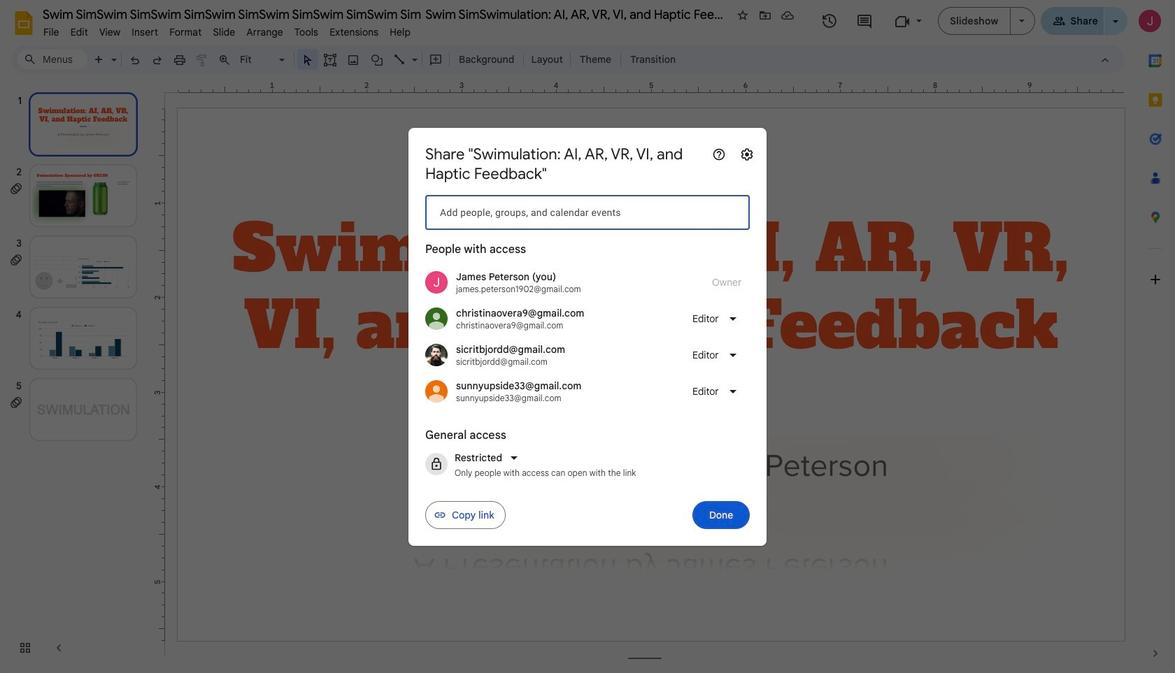 Task type: vqa. For each thing, say whether or not it's contained in the screenshot.
1
no



Task type: locate. For each thing, give the bounding box(es) containing it.
text box image
[[323, 53, 337, 67]]

zoom image
[[218, 53, 232, 67]]

Menus field
[[17, 50, 87, 69]]

document status: saved to drive. image
[[781, 8, 795, 22]]

undo (⌘z) image
[[128, 53, 142, 67]]

navigation
[[0, 79, 154, 674]]

move image
[[758, 8, 772, 22]]

Rename text field
[[38, 6, 732, 22]]

menu bar
[[38, 18, 416, 41]]

tab list inside menu bar banner
[[1136, 41, 1175, 635]]

new slide (ctrl+m) image
[[92, 53, 106, 67]]

main toolbar
[[87, 49, 683, 70]]

redo (⌘y) image
[[150, 53, 164, 67]]

application
[[0, 0, 1175, 674]]

share. shared with 3 people. image
[[1053, 14, 1065, 27]]

tab list
[[1136, 41, 1175, 635]]

hide the menus (ctrl+shift+f) image
[[1098, 53, 1112, 67]]

paint format image
[[195, 53, 209, 67]]

line image
[[393, 53, 407, 67]]



Task type: describe. For each thing, give the bounding box(es) containing it.
Star checkbox
[[733, 6, 753, 25]]

menu bar banner
[[0, 0, 1175, 674]]

print (⌘p) image
[[173, 53, 187, 67]]

show all comments image
[[856, 13, 873, 30]]

last edit was on october 30, 2023 image
[[822, 13, 838, 29]]

star image
[[736, 8, 750, 22]]

add comment (⌘+option+m) image
[[429, 53, 443, 67]]

select (esc) image
[[301, 53, 315, 67]]

slides home image
[[11, 10, 36, 36]]

menu bar inside menu bar banner
[[38, 18, 416, 41]]



